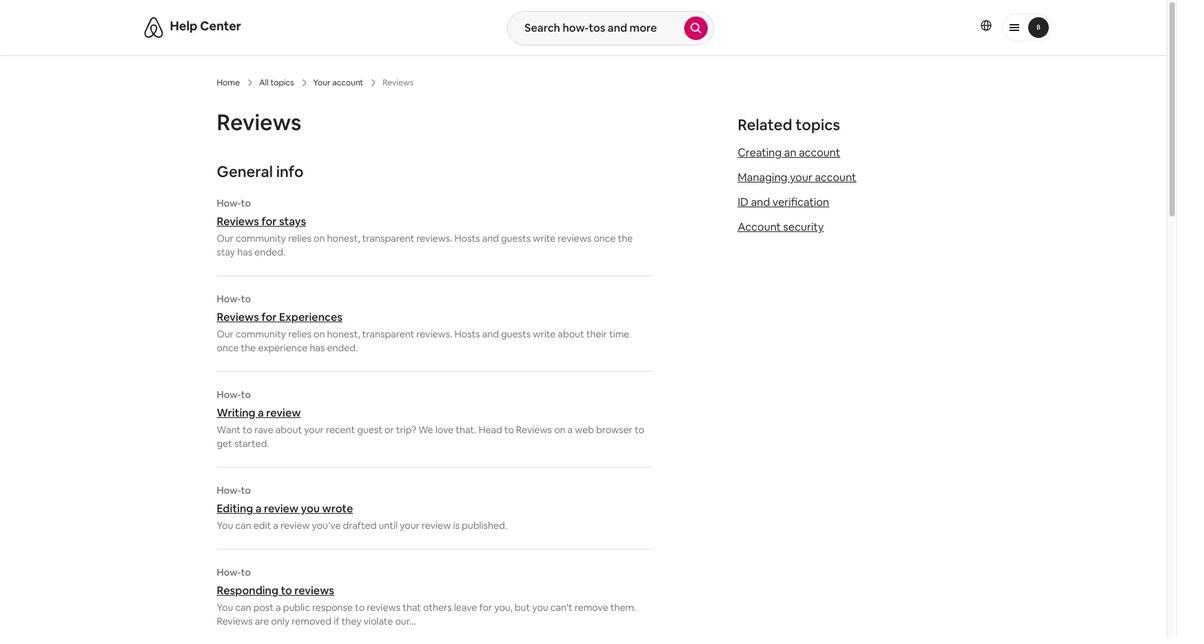 Task type: locate. For each thing, give the bounding box(es) containing it.
for up experience
[[261, 310, 277, 325]]

write for reviews for experiences
[[533, 328, 556, 340]]

them.
[[610, 602, 636, 614]]

2 write from the top
[[533, 328, 556, 340]]

0 vertical spatial topics
[[270, 77, 294, 88]]

can down editing
[[235, 520, 251, 532]]

2 vertical spatial and
[[482, 328, 499, 340]]

or
[[385, 424, 394, 436]]

0 horizontal spatial your
[[304, 424, 324, 436]]

1 vertical spatial reviews.
[[416, 328, 452, 340]]

our for reviews for stays
[[217, 232, 234, 245]]

reviews for experiences element
[[217, 293, 652, 355]]

account up verification
[[815, 170, 856, 185]]

honest, inside how-to reviews for experiences our community relies on honest, transparent reviews. hosts and guests write about their time once the experience has ended.
[[327, 328, 360, 340]]

once inside how-to reviews for stays our community relies on honest, transparent reviews. hosts and guests write reviews once the stay has ended.
[[594, 232, 616, 245]]

want
[[217, 424, 241, 436]]

0 vertical spatial on
[[314, 232, 325, 245]]

stay
[[217, 246, 235, 258]]

1 write from the top
[[533, 232, 556, 245]]

for inside how-to reviews for stays our community relies on honest, transparent reviews. hosts and guests write reviews once the stay has ended.
[[261, 214, 277, 229]]

ended. down stays
[[255, 246, 285, 258]]

0 vertical spatial ended.
[[255, 246, 285, 258]]

1 horizontal spatial once
[[594, 232, 616, 245]]

on for reviews for stays
[[314, 232, 325, 245]]

our inside how-to reviews for experiences our community relies on honest, transparent reviews. hosts and guests write about their time once the experience has ended.
[[217, 328, 234, 340]]

2 vertical spatial reviews
[[367, 602, 400, 614]]

0 horizontal spatial about
[[276, 424, 302, 436]]

how- inside "how-to editing a review you wrote you can edit a review you've drafted until your review is published."
[[217, 484, 241, 497]]

your inside how-to writing a review want to rave about your recent guest or trip? we love that. head to reviews on a web browser to get started.
[[304, 424, 324, 436]]

1 vertical spatial for
[[261, 310, 277, 325]]

1 vertical spatial your
[[304, 424, 324, 436]]

reviews for stays element
[[217, 197, 652, 259]]

for for stays
[[261, 214, 277, 229]]

and down reviews for experiences link
[[482, 328, 499, 340]]

honest,
[[327, 232, 360, 245], [327, 328, 360, 340]]

1 vertical spatial community
[[236, 328, 286, 340]]

reviews. inside how-to reviews for stays our community relies on honest, transparent reviews. hosts and guests write reviews once the stay has ended.
[[416, 232, 452, 245]]

how- down general
[[217, 197, 241, 210]]

about left their
[[558, 328, 584, 340]]

transparent down reviews for experiences link
[[362, 328, 414, 340]]

1 how- from the top
[[217, 197, 241, 210]]

ended. inside how-to reviews for stays our community relies on honest, transparent reviews. hosts and guests write reviews once the stay has ended.
[[255, 246, 285, 258]]

1 horizontal spatial topics
[[796, 115, 840, 134]]

topics
[[270, 77, 294, 88], [796, 115, 840, 134]]

1 vertical spatial ended.
[[327, 342, 358, 354]]

1 vertical spatial guests
[[501, 328, 531, 340]]

0 vertical spatial reviews.
[[416, 232, 452, 245]]

0 vertical spatial account
[[332, 77, 363, 88]]

1 horizontal spatial ended.
[[327, 342, 358, 354]]

2 hosts from the top
[[455, 328, 480, 340]]

once
[[594, 232, 616, 245], [217, 342, 239, 354]]

2 community from the top
[[236, 328, 286, 340]]

relies down experiences
[[288, 328, 311, 340]]

hosts down reviews for stays link at the top of the page
[[455, 232, 480, 245]]

write inside how-to reviews for stays our community relies on honest, transparent reviews. hosts and guests write reviews once the stay has ended.
[[533, 232, 556, 245]]

0 horizontal spatial topics
[[270, 77, 294, 88]]

2 vertical spatial for
[[479, 602, 492, 614]]

2 reviews. from the top
[[416, 328, 452, 340]]

if
[[334, 615, 339, 628]]

your
[[313, 77, 330, 88]]

account
[[738, 220, 781, 234]]

1 vertical spatial you
[[532, 602, 548, 614]]

an
[[784, 145, 796, 160]]

write
[[533, 232, 556, 245], [533, 328, 556, 340]]

post
[[253, 602, 274, 614]]

head
[[479, 424, 502, 436]]

how- for reviews for experiences
[[217, 293, 241, 305]]

1 vertical spatial and
[[482, 232, 499, 245]]

editing a review you wrote link
[[217, 502, 652, 516]]

how- inside how-to writing a review want to rave about your recent guest or trip? we love that. head to reviews on a web browser to get started.
[[217, 389, 241, 401]]

violate
[[364, 615, 393, 628]]

1 horizontal spatial about
[[558, 328, 584, 340]]

can
[[235, 520, 251, 532], [235, 602, 251, 614]]

reviews inside how-to responding to reviews you can post a public response to reviews that others leave for you, but you can't remove them. reviews are only removed if they violate our…
[[217, 615, 253, 628]]

0 horizontal spatial ended.
[[255, 246, 285, 258]]

1 vertical spatial on
[[314, 328, 325, 340]]

rave
[[254, 424, 273, 436]]

0 vertical spatial transparent
[[362, 232, 414, 245]]

you up you've
[[301, 502, 320, 516]]

general
[[217, 162, 273, 181]]

experience
[[258, 342, 308, 354]]

has inside how-to reviews for experiences our community relies on honest, transparent reviews. hosts and guests write about their time once the experience has ended.
[[310, 342, 325, 354]]

0 vertical spatial for
[[261, 214, 277, 229]]

review up edit
[[264, 502, 298, 516]]

Search how-tos and more search field
[[508, 12, 685, 45]]

they
[[342, 615, 361, 628]]

transparent down reviews for stays link at the top of the page
[[362, 232, 414, 245]]

our inside how-to reviews for stays our community relies on honest, transparent reviews. hosts and guests write reviews once the stay has ended.
[[217, 232, 234, 245]]

guests
[[501, 232, 531, 245], [501, 328, 531, 340]]

help center
[[170, 18, 241, 34]]

2 our from the top
[[217, 328, 234, 340]]

has down experiences
[[310, 342, 325, 354]]

1 vertical spatial transparent
[[362, 328, 414, 340]]

relies inside how-to reviews for experiences our community relies on honest, transparent reviews. hosts and guests write about their time once the experience has ended.
[[288, 328, 311, 340]]

2 horizontal spatial reviews
[[558, 232, 592, 245]]

1 vertical spatial you
[[217, 602, 233, 614]]

4 how- from the top
[[217, 484, 241, 497]]

2 can from the top
[[235, 602, 251, 614]]

has right stay
[[237, 246, 252, 258]]

how-to responding to reviews you can post a public response to reviews that others leave for you, but you can't remove them. reviews are only removed if they violate our…
[[217, 567, 636, 628]]

1 vertical spatial write
[[533, 328, 556, 340]]

reviews. down reviews for stays link at the top of the page
[[416, 232, 452, 245]]

1 vertical spatial about
[[276, 424, 302, 436]]

community inside how-to reviews for stays our community relies on honest, transparent reviews. hosts and guests write reviews once the stay has ended.
[[236, 232, 286, 245]]

how- inside how-to reviews for experiences our community relies on honest, transparent reviews. hosts and guests write about their time once the experience has ended.
[[217, 293, 241, 305]]

security
[[783, 220, 824, 234]]

1 community from the top
[[236, 232, 286, 245]]

writing
[[217, 406, 255, 420]]

1 reviews. from the top
[[416, 232, 452, 245]]

0 horizontal spatial you
[[301, 502, 320, 516]]

you inside how-to responding to reviews you can post a public response to reviews that others leave for you, but you can't remove them. reviews are only removed if they violate our…
[[217, 602, 233, 614]]

write inside how-to reviews for experiences our community relies on honest, transparent reviews. hosts and guests write about their time once the experience has ended.
[[533, 328, 556, 340]]

to inside "how-to editing a review you wrote you can edit a review you've drafted until your review is published."
[[241, 484, 251, 497]]

transparent for experiences
[[362, 328, 414, 340]]

on inside how-to reviews for experiences our community relies on honest, transparent reviews. hosts and guests write about their time once the experience has ended.
[[314, 328, 325, 340]]

0 vertical spatial about
[[558, 328, 584, 340]]

1 horizontal spatial your
[[400, 520, 420, 532]]

reviews
[[217, 108, 301, 136], [217, 214, 259, 229], [217, 310, 259, 325], [516, 424, 552, 436], [217, 615, 253, 628]]

2 you from the top
[[217, 602, 233, 614]]

review up rave
[[266, 406, 301, 420]]

how-
[[217, 197, 241, 210], [217, 293, 241, 305], [217, 389, 241, 401], [217, 484, 241, 497], [217, 567, 241, 579]]

and inside how-to reviews for experiences our community relies on honest, transparent reviews. hosts and guests write about their time once the experience has ended.
[[482, 328, 499, 340]]

a right edit
[[273, 520, 278, 532]]

for
[[261, 214, 277, 229], [261, 310, 277, 325], [479, 602, 492, 614]]

hosts
[[455, 232, 480, 245], [455, 328, 480, 340]]

you
[[301, 502, 320, 516], [532, 602, 548, 614]]

about
[[558, 328, 584, 340], [276, 424, 302, 436]]

reviews right head
[[516, 424, 552, 436]]

about inside how-to reviews for experiences our community relies on honest, transparent reviews. hosts and guests write about their time once the experience has ended.
[[558, 328, 584, 340]]

can down responding
[[235, 602, 251, 614]]

editing
[[217, 502, 253, 516]]

public
[[283, 602, 310, 614]]

to inside how-to reviews for experiences our community relies on honest, transparent reviews. hosts and guests write about their time once the experience has ended.
[[241, 293, 251, 305]]

to
[[241, 197, 251, 210], [241, 293, 251, 305], [241, 389, 251, 401], [243, 424, 252, 436], [504, 424, 514, 436], [635, 424, 644, 436], [241, 484, 251, 497], [241, 567, 251, 579], [281, 584, 292, 598], [355, 602, 365, 614]]

1 vertical spatial account
[[799, 145, 840, 160]]

and down reviews for stays link at the top of the page
[[482, 232, 499, 245]]

2 vertical spatial on
[[554, 424, 566, 436]]

you down responding
[[217, 602, 233, 614]]

1 vertical spatial topics
[[796, 115, 840, 134]]

3 how- from the top
[[217, 389, 241, 401]]

reviews. down reviews for experiences link
[[416, 328, 452, 340]]

1 vertical spatial reviews
[[294, 584, 334, 598]]

1 vertical spatial relies
[[288, 328, 311, 340]]

1 vertical spatial can
[[235, 602, 251, 614]]

hosts inside how-to reviews for stays our community relies on honest, transparent reviews. hosts and guests write reviews once the stay has ended.
[[455, 232, 480, 245]]

1 vertical spatial has
[[310, 342, 325, 354]]

1 vertical spatial once
[[217, 342, 239, 354]]

general info
[[217, 162, 304, 181]]

0 vertical spatial the
[[618, 232, 633, 245]]

how- up editing
[[217, 484, 241, 497]]

for for experiences
[[261, 310, 277, 325]]

1 our from the top
[[217, 232, 234, 245]]

2 transparent from the top
[[362, 328, 414, 340]]

hosts for experiences
[[455, 328, 480, 340]]

reviews up experience
[[217, 310, 259, 325]]

and right id at the right top of the page
[[751, 195, 770, 210]]

2 vertical spatial your
[[400, 520, 420, 532]]

account right your
[[332, 77, 363, 88]]

how- for editing a review you wrote
[[217, 484, 241, 497]]

but
[[515, 602, 530, 614]]

5 how- from the top
[[217, 567, 241, 579]]

you inside "how-to editing a review you wrote you can edit a review you've drafted until your review is published."
[[217, 520, 233, 532]]

how- up responding
[[217, 567, 241, 579]]

1 transparent from the top
[[362, 232, 414, 245]]

how- inside how-to responding to reviews you can post a public response to reviews that others leave for you, but you can't remove them. reviews are only removed if they violate our…
[[217, 567, 241, 579]]

1 relies from the top
[[288, 232, 311, 245]]

how- up writing
[[217, 389, 241, 401]]

0 vertical spatial once
[[594, 232, 616, 245]]

a up the 'only'
[[276, 602, 281, 614]]

reviews left are
[[217, 615, 253, 628]]

2 how- from the top
[[217, 293, 241, 305]]

how-to editing a review you wrote you can edit a review you've drafted until your review is published.
[[217, 484, 507, 532]]

creating
[[738, 145, 782, 160]]

1 can from the top
[[235, 520, 251, 532]]

reviews. for stays
[[416, 232, 452, 245]]

0 vertical spatial you
[[217, 520, 233, 532]]

community inside how-to reviews for experiences our community relies on honest, transparent reviews. hosts and guests write about their time once the experience has ended.
[[236, 328, 286, 340]]

your right until
[[400, 520, 420, 532]]

relies for stays
[[288, 232, 311, 245]]

0 vertical spatial has
[[237, 246, 252, 258]]

how- down stay
[[217, 293, 241, 305]]

review
[[266, 406, 301, 420], [264, 502, 298, 516], [280, 520, 310, 532], [422, 520, 451, 532]]

guests inside how-to reviews for stays our community relies on honest, transparent reviews. hosts and guests write reviews once the stay has ended.
[[501, 232, 531, 245]]

the
[[618, 232, 633, 245], [241, 342, 256, 354]]

responding
[[217, 584, 278, 598]]

1 hosts from the top
[[455, 232, 480, 245]]

0 horizontal spatial has
[[237, 246, 252, 258]]

remove
[[575, 602, 608, 614]]

info
[[276, 162, 304, 181]]

for inside how-to responding to reviews you can post a public response to reviews that others leave for you, but you can't remove them. reviews are only removed if they violate our…
[[479, 602, 492, 614]]

hosts for stays
[[455, 232, 480, 245]]

responding to reviews link
[[217, 584, 652, 598]]

guests for reviews for experiences
[[501, 328, 531, 340]]

1 vertical spatial our
[[217, 328, 234, 340]]

your up verification
[[790, 170, 813, 185]]

relies inside how-to reviews for stays our community relies on honest, transparent reviews. hosts and guests write reviews once the stay has ended.
[[288, 232, 311, 245]]

0 horizontal spatial the
[[241, 342, 256, 354]]

you inside "how-to editing a review you wrote you can edit a review you've drafted until your review is published."
[[301, 502, 320, 516]]

guests for reviews for stays
[[501, 232, 531, 245]]

community down stays
[[236, 232, 286, 245]]

0 vertical spatial your
[[790, 170, 813, 185]]

your account link
[[313, 77, 363, 88]]

topics for all topics
[[270, 77, 294, 88]]

transparent inside how-to reviews for stays our community relies on honest, transparent reviews. hosts and guests write reviews once the stay has ended.
[[362, 232, 414, 245]]

for left stays
[[261, 214, 277, 229]]

account
[[332, 77, 363, 88], [799, 145, 840, 160], [815, 170, 856, 185]]

has
[[237, 246, 252, 258], [310, 342, 325, 354]]

2 horizontal spatial your
[[790, 170, 813, 185]]

community for experiences
[[236, 328, 286, 340]]

1 vertical spatial hosts
[[455, 328, 480, 340]]

1 horizontal spatial has
[[310, 342, 325, 354]]

can inside "how-to editing a review you wrote you can edit a review you've drafted until your review is published."
[[235, 520, 251, 532]]

transparent for stays
[[362, 232, 414, 245]]

your left recent
[[304, 424, 324, 436]]

creating an account link
[[738, 145, 840, 160]]

reviews inside how-to reviews for stays our community relies on honest, transparent reviews. hosts and guests write reviews once the stay has ended.
[[217, 214, 259, 229]]

1 vertical spatial honest,
[[327, 328, 360, 340]]

help center link
[[170, 18, 241, 34]]

your inside "how-to editing a review you wrote you can edit a review you've drafted until your review is published."
[[400, 520, 420, 532]]

1 vertical spatial the
[[241, 342, 256, 354]]

trip?
[[396, 424, 416, 436]]

how-to reviews for experiences our community relies on honest, transparent reviews. hosts and guests write about their time once the experience has ended.
[[217, 293, 629, 354]]

reviews down all
[[217, 108, 301, 136]]

2 guests from the top
[[501, 328, 531, 340]]

reviews.
[[416, 232, 452, 245], [416, 328, 452, 340]]

0 vertical spatial community
[[236, 232, 286, 245]]

get
[[217, 438, 232, 450]]

relies down stays
[[288, 232, 311, 245]]

topics up an
[[796, 115, 840, 134]]

hosts inside how-to reviews for experiences our community relies on honest, transparent reviews. hosts and guests write about their time once the experience has ended.
[[455, 328, 480, 340]]

1 horizontal spatial you
[[532, 602, 548, 614]]

2 relies from the top
[[288, 328, 311, 340]]

hosts down reviews for experiences link
[[455, 328, 480, 340]]

how- inside how-to reviews for stays our community relies on honest, transparent reviews. hosts and guests write reviews once the stay has ended.
[[217, 197, 241, 210]]

honest, inside how-to reviews for stays our community relies on honest, transparent reviews. hosts and guests write reviews once the stay has ended.
[[327, 232, 360, 245]]

0 vertical spatial honest,
[[327, 232, 360, 245]]

0 horizontal spatial once
[[217, 342, 239, 354]]

1 honest, from the top
[[327, 232, 360, 245]]

reviews for experiences link
[[217, 310, 652, 325]]

your
[[790, 170, 813, 185], [304, 424, 324, 436], [400, 520, 420, 532]]

0 vertical spatial hosts
[[455, 232, 480, 245]]

0 vertical spatial reviews
[[558, 232, 592, 245]]

airbnb homepage image
[[142, 17, 164, 39]]

and for stays
[[482, 232, 499, 245]]

account right an
[[799, 145, 840, 160]]

None search field
[[507, 11, 714, 45]]

you inside how-to responding to reviews you can post a public response to reviews that others leave for you, but you can't remove them. reviews are only removed if they violate our…
[[532, 602, 548, 614]]

0 vertical spatial can
[[235, 520, 251, 532]]

reviews. inside how-to reviews for experiences our community relies on honest, transparent reviews. hosts and guests write about their time once the experience has ended.
[[416, 328, 452, 340]]

on inside how-to reviews for stays our community relies on honest, transparent reviews. hosts and guests write reviews once the stay has ended.
[[314, 232, 325, 245]]

on for reviews for experiences
[[314, 328, 325, 340]]

main navigation menu image
[[1028, 17, 1049, 38]]

reviews up stay
[[217, 214, 259, 229]]

guests inside how-to reviews for experiences our community relies on honest, transparent reviews. hosts and guests write about their time once the experience has ended.
[[501, 328, 531, 340]]

0 vertical spatial you
[[301, 502, 320, 516]]

a
[[258, 406, 264, 420], [568, 424, 573, 436], [256, 502, 262, 516], [273, 520, 278, 532], [276, 602, 281, 614]]

0 vertical spatial relies
[[288, 232, 311, 245]]

drafted
[[343, 520, 377, 532]]

on
[[314, 232, 325, 245], [314, 328, 325, 340], [554, 424, 566, 436]]

you right but
[[532, 602, 548, 614]]

ended. down experiences
[[327, 342, 358, 354]]

you down editing
[[217, 520, 233, 532]]

for left you,
[[479, 602, 492, 614]]

transparent
[[362, 232, 414, 245], [362, 328, 414, 340]]

1 guests from the top
[[501, 232, 531, 245]]

0 vertical spatial write
[[533, 232, 556, 245]]

1 you from the top
[[217, 520, 233, 532]]

transparent inside how-to reviews for experiences our community relies on honest, transparent reviews. hosts and guests write about their time once the experience has ended.
[[362, 328, 414, 340]]

relies
[[288, 232, 311, 245], [288, 328, 311, 340]]

topics right all
[[270, 77, 294, 88]]

how- for responding to reviews
[[217, 567, 241, 579]]

the inside how-to reviews for stays our community relies on honest, transparent reviews. hosts and guests write reviews once the stay has ended.
[[618, 232, 633, 245]]

about right rave
[[276, 424, 302, 436]]

and for experiences
[[482, 328, 499, 340]]

for inside how-to reviews for experiences our community relies on honest, transparent reviews. hosts and guests write about their time once the experience has ended.
[[261, 310, 277, 325]]

reviews inside how-to writing a review want to rave about your recent guest or trip? we love that. head to reviews on a web browser to get started.
[[516, 424, 552, 436]]

2 vertical spatial account
[[815, 170, 856, 185]]

wrote
[[322, 502, 353, 516]]

0 vertical spatial guests
[[501, 232, 531, 245]]

2 honest, from the top
[[327, 328, 360, 340]]

has inside how-to reviews for stays our community relies on honest, transparent reviews. hosts and guests write reviews once the stay has ended.
[[237, 246, 252, 258]]

can inside how-to responding to reviews you can post a public response to reviews that others leave for you, but you can't remove them. reviews are only removed if they violate our…
[[235, 602, 251, 614]]

and inside how-to reviews for stays our community relies on honest, transparent reviews. hosts and guests write reviews once the stay has ended.
[[482, 232, 499, 245]]

ended.
[[255, 246, 285, 258], [327, 342, 358, 354]]

community up experience
[[236, 328, 286, 340]]

1 horizontal spatial the
[[618, 232, 633, 245]]

0 vertical spatial our
[[217, 232, 234, 245]]

our
[[217, 232, 234, 245], [217, 328, 234, 340]]



Task type: vqa. For each thing, say whether or not it's contained in the screenshot.
the bottommost 'the'
yes



Task type: describe. For each thing, give the bounding box(es) containing it.
browser
[[596, 424, 633, 436]]

a up rave
[[258, 406, 264, 420]]

relies for experiences
[[288, 328, 311, 340]]

that
[[403, 602, 421, 614]]

account security link
[[738, 220, 824, 234]]

honest, for stays
[[327, 232, 360, 245]]

writing a review link
[[217, 406, 652, 420]]

all topics
[[259, 77, 294, 88]]

a up edit
[[256, 502, 262, 516]]

we
[[418, 424, 433, 436]]

web
[[575, 424, 594, 436]]

account for managing
[[815, 170, 856, 185]]

a left 'web'
[[568, 424, 573, 436]]

creating an account
[[738, 145, 840, 160]]

writing a review element
[[217, 389, 652, 451]]

you,
[[494, 602, 513, 614]]

managing your account
[[738, 170, 856, 185]]

experiences
[[279, 310, 343, 325]]

leave
[[454, 602, 477, 614]]

reviews inside how-to reviews for experiences our community relies on honest, transparent reviews. hosts and guests write about their time once the experience has ended.
[[217, 310, 259, 325]]

id and verification link
[[738, 195, 829, 210]]

our for reviews for experiences
[[217, 328, 234, 340]]

a inside how-to responding to reviews you can post a public response to reviews that others leave for you, but you can't remove them. reviews are only removed if they violate our…
[[276, 602, 281, 614]]

account for creating
[[799, 145, 840, 160]]

how- for writing a review
[[217, 389, 241, 401]]

review inside how-to writing a review want to rave about your recent guest or trip? we love that. head to reviews on a web browser to get started.
[[266, 406, 301, 420]]

editing a review you wrote element
[[217, 484, 652, 533]]

home link
[[217, 77, 240, 88]]

love
[[435, 424, 454, 436]]

reviews for stays link
[[217, 214, 652, 229]]

started.
[[234, 438, 269, 450]]

review down 'editing a review you wrote' link
[[422, 520, 451, 532]]

guest
[[357, 424, 382, 436]]

recent
[[326, 424, 355, 436]]

honest, for experiences
[[327, 328, 360, 340]]

managing your account link
[[738, 170, 856, 185]]

all
[[259, 77, 269, 88]]

help
[[170, 18, 197, 34]]

responding to reviews element
[[217, 567, 652, 629]]

related
[[738, 115, 792, 134]]

you've
[[312, 520, 341, 532]]

reviews. for experiences
[[416, 328, 452, 340]]

ended. inside how-to reviews for experiences our community relies on honest, transparent reviews. hosts and guests write about their time once the experience has ended.
[[327, 342, 358, 354]]

to inside how-to reviews for stays our community relies on honest, transparent reviews. hosts and guests write reviews once the stay has ended.
[[241, 197, 251, 210]]

managing
[[738, 170, 788, 185]]

0 vertical spatial and
[[751, 195, 770, 210]]

others
[[423, 602, 452, 614]]

stays
[[279, 214, 306, 229]]

1 horizontal spatial reviews
[[367, 602, 400, 614]]

once inside how-to reviews for experiences our community relies on honest, transparent reviews. hosts and guests write about their time once the experience has ended.
[[217, 342, 239, 354]]

only
[[271, 615, 290, 628]]

account security
[[738, 220, 824, 234]]

reviews inside how-to reviews for stays our community relies on honest, transparent reviews. hosts and guests write reviews once the stay has ended.
[[558, 232, 592, 245]]

your account
[[313, 77, 363, 88]]

response
[[312, 602, 353, 614]]

are
[[255, 615, 269, 628]]

all topics link
[[259, 77, 294, 88]]

edit
[[253, 520, 271, 532]]

center
[[200, 18, 241, 34]]

is
[[453, 520, 460, 532]]

write for reviews for stays
[[533, 232, 556, 245]]

verification
[[773, 195, 829, 210]]

0 horizontal spatial reviews
[[294, 584, 334, 598]]

how- for reviews for stays
[[217, 197, 241, 210]]

review left you've
[[280, 520, 310, 532]]

that.
[[456, 424, 476, 436]]

on inside how-to writing a review want to rave about your recent guest or trip? we love that. head to reviews on a web browser to get started.
[[554, 424, 566, 436]]

can't
[[550, 602, 572, 614]]

how-to reviews for stays our community relies on honest, transparent reviews. hosts and guests write reviews once the stay has ended.
[[217, 197, 633, 258]]

published.
[[462, 520, 507, 532]]

our…
[[395, 615, 416, 628]]

removed
[[292, 615, 332, 628]]

id and verification
[[738, 195, 829, 210]]

home
[[217, 77, 240, 88]]

about inside how-to writing a review want to rave about your recent guest or trip? we love that. head to reviews on a web browser to get started.
[[276, 424, 302, 436]]

id
[[738, 195, 749, 210]]

how-to writing a review want to rave about your recent guest or trip? we love that. head to reviews on a web browser to get started.
[[217, 389, 644, 450]]

their
[[586, 328, 607, 340]]

topics for related topics
[[796, 115, 840, 134]]

time
[[609, 328, 629, 340]]

related topics
[[738, 115, 840, 134]]

the inside how-to reviews for experiences our community relies on honest, transparent reviews. hosts and guests write about their time once the experience has ended.
[[241, 342, 256, 354]]

community for stays
[[236, 232, 286, 245]]

until
[[379, 520, 398, 532]]



